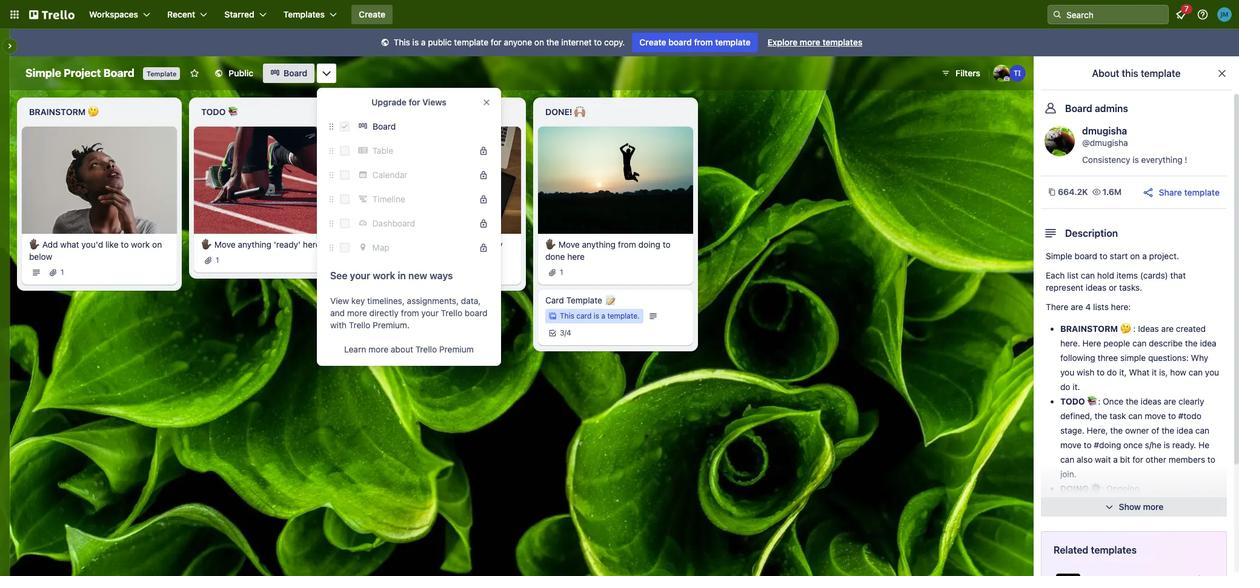 Task type: describe. For each thing, give the bounding box(es) containing it.
are inside : ideas are created here. here people can describe the idea following three simple questions: why you wish to do it, what it is, how can you do it.
[[1162, 324, 1174, 334]]

anyone
[[504, 37, 532, 47]]

represent
[[1046, 282, 1084, 293]]

sm image
[[379, 37, 391, 49]]

it
[[1152, 367, 1157, 378]]

simple
[[1121, 353, 1146, 363]]

1 horizontal spatial 🤔
[[1120, 324, 1131, 334]]

board inside board name 'text box'
[[104, 67, 135, 79]]

primary element
[[0, 0, 1239, 29]]

can up "join." at right bottom
[[1061, 455, 1075, 465]]

public
[[428, 37, 452, 47]]

template inside button
[[1185, 187, 1220, 197]]

is right card
[[594, 311, 599, 320]]

0 vertical spatial are
[[1071, 302, 1084, 312]]

1 horizontal spatial do
[[1107, 367, 1117, 378]]

✋🏿 move anything 'ready' here link
[[201, 239, 342, 251]]

#todo
[[1179, 411, 1202, 421]]

1 horizontal spatial move
[[1145, 411, 1166, 421]]

table
[[373, 145, 393, 156]]

1 vertical spatial template
[[566, 295, 602, 305]]

template.
[[608, 311, 640, 320]]

what
[[60, 239, 79, 250]]

learn
[[344, 344, 366, 355]]

board admins
[[1066, 103, 1129, 114]]

doing ⚙️ : ongoing done! 🙌🏽 : finished
[[1061, 484, 1140, 509]]

show
[[1119, 502, 1141, 512]]

following
[[1061, 353, 1096, 363]]

share template button
[[1142, 186, 1220, 199]]

see your work in new ways
[[330, 270, 453, 281]]

with
[[330, 320, 347, 330]]

public button
[[207, 64, 261, 83]]

finished
[[1106, 498, 1139, 509]]

a left project.
[[1143, 251, 1147, 261]]

1 vertical spatial dmugisha (dmugisha) image
[[1045, 126, 1075, 156]]

: once the ideas are clearly defined, the task can move to #todo stage. here, the owner of the idea can move to #doing once s/he is ready. he can also wait a bit for other members to join.
[[1061, 396, 1216, 479]]

more inside view key timelines, assignments, data, and more directly from your trello board with trello premium.
[[347, 308, 367, 318]]

create board from template link
[[632, 33, 758, 52]]

more for learn
[[369, 344, 389, 355]]

to down he
[[1208, 455, 1216, 465]]

1 vertical spatial work
[[373, 270, 395, 281]]

people
[[1104, 338, 1131, 349]]

learn more about trello premium link
[[344, 344, 474, 356]]

defined,
[[1061, 411, 1093, 421]]

also
[[1077, 455, 1093, 465]]

can up simple
[[1133, 338, 1147, 349]]

DOING ⚙️ text field
[[366, 102, 521, 122]]

admins
[[1095, 103, 1129, 114]]

: left "finished"
[[1101, 498, 1104, 509]]

⚙️ for doing ⚙️ : ongoing done! 🙌🏽 : finished
[[1091, 484, 1102, 494]]

this member is an admin of this board. image
[[1004, 76, 1010, 82]]

see
[[330, 270, 348, 281]]

add
[[42, 239, 58, 250]]

0 vertical spatial dmugisha (dmugisha) image
[[993, 65, 1010, 82]]

1 horizontal spatial board link
[[355, 117, 494, 136]]

card template 📝 link
[[545, 294, 686, 306]]

1 horizontal spatial brainstorm
[[1061, 324, 1118, 334]]

Search field
[[1062, 5, 1169, 24]]

to left copy.
[[594, 37, 602, 47]]

what
[[1129, 367, 1150, 378]]

started
[[373, 251, 401, 262]]

explore
[[768, 37, 798, 47]]

card template 📝
[[545, 295, 616, 305]]

1 horizontal spatial 📚
[[1087, 396, 1098, 407]]

view
[[330, 296, 349, 306]]

simple for simple project board
[[25, 67, 61, 79]]

views
[[422, 97, 447, 107]]

jeremy miller (jeremymiller198) image
[[1218, 7, 1232, 22]]

other
[[1146, 455, 1167, 465]]

done! 🙌🏽
[[545, 107, 586, 117]]

can up the owner
[[1129, 411, 1143, 421]]

open information menu image
[[1197, 8, 1209, 21]]

the right once
[[1126, 396, 1139, 407]]

here:
[[1111, 302, 1131, 312]]

workspaces
[[89, 9, 138, 19]]

customize views image
[[321, 67, 333, 79]]

about
[[391, 344, 413, 355]]

move for ✋🏿 move anything from doing to done here
[[559, 239, 580, 250]]

view key timelines, assignments, data, and more directly from your trello board with trello premium.
[[330, 296, 488, 330]]

/
[[565, 328, 567, 337]]

to left start
[[1100, 251, 1108, 261]]

🤔 inside brainstorm 🤔 text box
[[88, 107, 99, 117]]

back to home image
[[29, 5, 75, 24]]

here for ✋🏿 move anything from doing to done here
[[567, 251, 585, 262]]

BRAINSTORM 🤔 text field
[[22, 102, 177, 122]]

and
[[330, 308, 345, 318]]

board left admins
[[1066, 103, 1093, 114]]

brainstorm 🤔 inside text box
[[29, 107, 99, 117]]

owner
[[1126, 425, 1150, 436]]

task
[[1110, 411, 1126, 421]]

it.
[[1073, 382, 1080, 392]]

from inside ✋🏿 move anything from doing to done here
[[618, 239, 636, 250]]

filters button
[[938, 64, 984, 83]]

you'd
[[81, 239, 103, 250]]

explore more templates
[[768, 37, 863, 47]]

✋🏿 for ✋🏿 move anything from doing to done here
[[545, 239, 556, 250]]

1 vertical spatial brainstorm 🤔
[[1061, 324, 1131, 334]]

0 horizontal spatial board link
[[263, 64, 315, 83]]

to up also
[[1084, 440, 1092, 450]]

upgrade
[[372, 97, 407, 107]]

0 vertical spatial template
[[147, 70, 177, 78]]

tasks.
[[1119, 282, 1143, 293]]

2 horizontal spatial trello
[[441, 308, 463, 318]]

0 vertical spatial for
[[491, 37, 502, 47]]

1 horizontal spatial todo
[[1061, 396, 1085, 407]]

each list can hold items (cards) that represent ideas or tasks.
[[1046, 270, 1186, 293]]

stage.
[[1061, 425, 1085, 436]]

1 vertical spatial templates
[[1091, 545, 1137, 556]]

simple board to start on a project.
[[1046, 251, 1179, 261]]

bit
[[1120, 455, 1131, 465]]

calendar
[[373, 170, 408, 180]]

doing
[[639, 239, 661, 250]]

move for ✋🏿 move anything 'ready' here
[[214, 239, 236, 250]]

dashboard
[[373, 218, 415, 229]]

assignments,
[[407, 296, 459, 306]]

from inside view key timelines, assignments, data, and more directly from your trello board with trello premium.
[[401, 308, 419, 318]]

✋🏿 move anything from doing to done here link
[[545, 239, 686, 263]]

is left public
[[413, 37, 419, 47]]

✋🏿 move anything from doing to done here
[[545, 239, 671, 262]]

here inside "link"
[[303, 239, 320, 250]]

share
[[1159, 187, 1182, 197]]

that inside 'each list can hold items (cards) that represent ideas or tasks.'
[[1171, 270, 1186, 281]]

to inside ✋🏿 move anything from doing to done here
[[663, 239, 671, 250]]

done! inside done! 🙌🏽 text field
[[545, 107, 572, 117]]

0 horizontal spatial your
[[350, 270, 370, 281]]

move for ✋🏿 move anything that is actually started here
[[387, 239, 408, 250]]

ideas inside : once the ideas are clearly defined, the task can move to #todo stage. here, the owner of the idea can move to #doing once s/he is ready. he can also wait a bit for other members to join.
[[1141, 396, 1162, 407]]

done
[[545, 251, 565, 262]]

search image
[[1053, 10, 1062, 19]]

ready.
[[1173, 440, 1197, 450]]

template left explore
[[715, 37, 751, 47]]

consistency is everything !
[[1083, 155, 1188, 165]]

brainstorm inside text box
[[29, 107, 86, 117]]

board for simple
[[1075, 251, 1098, 261]]

lists
[[1093, 302, 1109, 312]]

hold
[[1098, 270, 1115, 281]]

create for create board from template
[[640, 37, 666, 47]]

0 horizontal spatial trello
[[349, 320, 370, 330]]

doing ⚙️
[[373, 107, 414, 117]]

doing for doing ⚙️ : ongoing done! 🙌🏽 : finished
[[1061, 484, 1089, 494]]

key
[[351, 296, 365, 306]]

1 vertical spatial for
[[409, 97, 420, 107]]



Task type: locate. For each thing, give the bounding box(es) containing it.
done! inside doing ⚙️ : ongoing done! 🙌🏽 : finished
[[1061, 498, 1088, 509]]

to left #todo
[[1169, 411, 1176, 421]]

a down 📝
[[601, 311, 606, 320]]

3 move from the left
[[559, 239, 580, 250]]

brainstorm down board name 'text box'
[[29, 107, 86, 117]]

that inside ✋🏿 move anything that is actually started here
[[446, 239, 461, 250]]

board link
[[263, 64, 315, 83], [355, 117, 494, 136]]

dmugisha @dmugisha
[[1083, 125, 1128, 148]]

0 horizontal spatial for
[[409, 97, 420, 107]]

can down why
[[1189, 367, 1203, 378]]

created
[[1176, 324, 1206, 334]]

create up sm icon
[[359, 9, 386, 19]]

create
[[359, 9, 386, 19], [640, 37, 666, 47]]

board link left customize views image
[[263, 64, 315, 83]]

templates
[[823, 37, 863, 47], [1091, 545, 1137, 556]]

s/he
[[1145, 440, 1162, 450]]

create board from template
[[640, 37, 751, 47]]

anything inside "link"
[[238, 239, 272, 250]]

templates button
[[276, 5, 344, 24]]

dmugisha (dmugisha) image right filters
[[993, 65, 1010, 82]]

here inside ✋🏿 move anything that is actually started here
[[404, 251, 421, 262]]

1 horizontal spatial on
[[534, 37, 544, 47]]

1 vertical spatial that
[[1171, 270, 1186, 281]]

1 horizontal spatial 4
[[1086, 302, 1091, 312]]

1 vertical spatial this
[[560, 311, 575, 320]]

project
[[64, 67, 101, 79]]

0 vertical spatial templates
[[823, 37, 863, 47]]

todo up defined,
[[1061, 396, 1085, 407]]

1 vertical spatial todo
[[1061, 396, 1085, 407]]

doing for doing ⚙️
[[373, 107, 401, 117]]

: inside : ideas are created here. here people can describe the idea following three simple questions: why you wish to do it, what it is, how can you do it.
[[1134, 324, 1136, 334]]

✋🏿 inside ✋🏿 move anything from doing to done here
[[545, 239, 556, 250]]

doing inside doing ⚙️ : ongoing done! 🙌🏽 : finished
[[1061, 484, 1089, 494]]

0 horizontal spatial on
[[152, 239, 162, 250]]

trello inspiration (inspiringtaco) image
[[1009, 65, 1026, 82]]

your down assignments,
[[421, 308, 439, 318]]

are inside : once the ideas are clearly defined, the task can move to #todo stage. here, the owner of the idea can move to #doing once s/he is ready. he can also wait a bit for other members to join.
[[1164, 396, 1177, 407]]

template right share
[[1185, 187, 1220, 197]]

1 horizontal spatial from
[[618, 239, 636, 250]]

0 horizontal spatial board
[[465, 308, 488, 318]]

create right copy.
[[640, 37, 666, 47]]

⚙️ left views
[[403, 107, 414, 117]]

1 vertical spatial idea
[[1177, 425, 1193, 436]]

idea inside : ideas are created here. here people can describe the idea following three simple questions: why you wish to do it, what it is, how can you do it.
[[1200, 338, 1217, 349]]

why
[[1191, 353, 1209, 363]]

list
[[1068, 270, 1079, 281]]

1 horizontal spatial simple
[[1046, 251, 1073, 261]]

2 vertical spatial trello
[[416, 344, 437, 355]]

: inside : once the ideas are clearly defined, the task can move to #todo stage. here, the owner of the idea can move to #doing once s/he is ready. he can also wait a bit for other members to join.
[[1098, 396, 1101, 407]]

TODO 📚 text field
[[194, 102, 349, 122]]

1 vertical spatial ideas
[[1141, 396, 1162, 407]]

board left customize views image
[[284, 68, 307, 78]]

on for work
[[152, 239, 162, 250]]

1 for ✋🏿 move anything that is actually started here
[[388, 268, 391, 277]]

template
[[147, 70, 177, 78], [566, 295, 602, 305]]

more right learn
[[369, 344, 389, 355]]

ideas
[[1138, 324, 1159, 334]]

⚙️ inside text box
[[403, 107, 414, 117]]

1 vertical spatial board link
[[355, 117, 494, 136]]

for right bit
[[1133, 455, 1144, 465]]

is inside : once the ideas are clearly defined, the task can move to #todo stage. here, the owner of the idea can move to #doing once s/he is ready. he can also wait a bit for other members to join.
[[1164, 440, 1170, 450]]

once
[[1103, 396, 1124, 407]]

your
[[350, 270, 370, 281], [421, 308, 439, 318]]

0 vertical spatial todo 📚
[[201, 107, 239, 117]]

on for anyone
[[534, 37, 544, 47]]

⚙️
[[403, 107, 414, 117], [1091, 484, 1102, 494]]

a
[[421, 37, 426, 47], [1143, 251, 1147, 261], [601, 311, 606, 320], [1114, 455, 1118, 465]]

about this template
[[1092, 68, 1181, 79]]

board for create
[[669, 37, 692, 47]]

1 horizontal spatial ideas
[[1141, 396, 1162, 407]]

0 horizontal spatial from
[[401, 308, 419, 318]]

0 vertical spatial create
[[359, 9, 386, 19]]

idea up the ready.
[[1177, 425, 1193, 436]]

3
[[560, 328, 565, 337]]

0 vertical spatial do
[[1107, 367, 1117, 378]]

can up he
[[1196, 425, 1210, 436]]

do left it, on the bottom right
[[1107, 367, 1117, 378]]

0 vertical spatial doing
[[373, 107, 401, 117]]

do
[[1107, 367, 1117, 378], [1061, 382, 1071, 392]]

: ideas are created here. here people can describe the idea following three simple questions: why you wish to do it, what it is, how can you do it.
[[1061, 324, 1220, 392]]

template right "this"
[[1141, 68, 1181, 79]]

todo 📚 down it.
[[1061, 396, 1098, 407]]

0 horizontal spatial create
[[359, 9, 386, 19]]

for left views
[[409, 97, 420, 107]]

1 horizontal spatial here
[[404, 251, 421, 262]]

move inside "link"
[[214, 239, 236, 250]]

✋🏿 add what you'd like to work on below link
[[29, 239, 170, 263]]

0 vertical spatial from
[[694, 37, 713, 47]]

0 vertical spatial simple
[[25, 67, 61, 79]]

Board name text field
[[19, 64, 141, 83]]

0 horizontal spatial move
[[1061, 440, 1082, 450]]

2 anything from the left
[[410, 239, 444, 250]]

this right sm icon
[[394, 37, 410, 47]]

trello right "about"
[[416, 344, 437, 355]]

2 horizontal spatial from
[[694, 37, 713, 47]]

664.2k
[[1058, 187, 1088, 197]]

1 vertical spatial on
[[152, 239, 162, 250]]

trello right with
[[349, 320, 370, 330]]

1 vertical spatial are
[[1162, 324, 1174, 334]]

anything for 'ready'
[[238, 239, 272, 250]]

0 horizontal spatial brainstorm
[[29, 107, 86, 117]]

1 horizontal spatial this
[[560, 311, 575, 320]]

⚙️ left ongoing at the bottom right of the page
[[1091, 484, 1102, 494]]

related templates
[[1054, 545, 1137, 556]]

dmugisha (dmugisha) image
[[993, 65, 1010, 82], [1045, 126, 1075, 156]]

0 horizontal spatial simple
[[25, 67, 61, 79]]

🙌🏽 inside doing ⚙️ : ongoing done! 🙌🏽 : finished
[[1090, 498, 1101, 509]]

1 horizontal spatial dmugisha (dmugisha) image
[[1045, 126, 1075, 156]]

1 vertical spatial board
[[1075, 251, 1098, 261]]

to right wish
[[1097, 367, 1105, 378]]

✋🏿 for ✋🏿 move anything 'ready' here
[[201, 239, 212, 250]]

on right anyone
[[534, 37, 544, 47]]

1 horizontal spatial for
[[491, 37, 502, 47]]

this card is a template.
[[560, 311, 640, 320]]

1 horizontal spatial your
[[421, 308, 439, 318]]

doing up table
[[373, 107, 401, 117]]

timelines,
[[367, 296, 405, 306]]

board right project
[[104, 67, 135, 79]]

0 vertical spatial done!
[[545, 107, 572, 117]]

1 vertical spatial 🤔
[[1120, 324, 1131, 334]]

2 vertical spatial board
[[465, 308, 488, 318]]

🤔 up people
[[1120, 324, 1131, 334]]

1 vertical spatial todo 📚
[[1061, 396, 1098, 407]]

0 vertical spatial this
[[394, 37, 410, 47]]

todo inside text box
[[201, 107, 226, 117]]

0 vertical spatial 4
[[1086, 302, 1091, 312]]

4 ✋🏿 from the left
[[545, 239, 556, 250]]

✋🏿 inside '✋🏿 add what you'd like to work on below'
[[29, 239, 40, 250]]

are right "there"
[[1071, 302, 1084, 312]]

1 horizontal spatial anything
[[410, 239, 444, 250]]

start
[[1110, 251, 1128, 261]]

more down "key"
[[347, 308, 367, 318]]

idea
[[1200, 338, 1217, 349], [1177, 425, 1193, 436]]

more inside show more button
[[1143, 502, 1164, 512]]

work inside '✋🏿 add what you'd like to work on below'
[[131, 239, 150, 250]]

1 vertical spatial 🙌🏽
[[1090, 498, 1101, 509]]

✋🏿 for ✋🏿 add what you'd like to work on below
[[29, 239, 40, 250]]

📚 inside text box
[[228, 107, 239, 117]]

0 vertical spatial board link
[[263, 64, 315, 83]]

members
[[1169, 455, 1206, 465]]

is inside ✋🏿 move anything that is actually started here
[[464, 239, 470, 250]]

anything inside ✋🏿 move anything from doing to done here
[[582, 239, 616, 250]]

on right start
[[1131, 251, 1140, 261]]

the up 'here,'
[[1095, 411, 1108, 421]]

4 right 3
[[567, 328, 571, 337]]

your inside view key timelines, assignments, data, and more directly from your trello board with trello premium.
[[421, 308, 439, 318]]

0 horizontal spatial do
[[1061, 382, 1071, 392]]

simple up each
[[1046, 251, 1073, 261]]

here
[[1083, 338, 1102, 349]]

data,
[[461, 296, 481, 306]]

📚 left once
[[1087, 396, 1098, 407]]

0 horizontal spatial here
[[303, 239, 320, 250]]

todo 📚 down public "button"
[[201, 107, 239, 117]]

0 horizontal spatial you
[[1061, 367, 1075, 378]]

is left actually on the left of the page
[[464, 239, 470, 250]]

1 vertical spatial brainstorm
[[1061, 324, 1118, 334]]

trello down assignments,
[[441, 308, 463, 318]]

you up it.
[[1061, 367, 1075, 378]]

⚙️ for doing ⚙️
[[403, 107, 414, 117]]

this
[[1122, 68, 1139, 79]]

: left ongoing at the bottom right of the page
[[1102, 484, 1104, 494]]

1 left in
[[388, 268, 391, 277]]

0 vertical spatial move
[[1145, 411, 1166, 421]]

3 anything from the left
[[582, 239, 616, 250]]

📝
[[605, 295, 616, 305]]

show more
[[1119, 502, 1164, 512]]

once
[[1124, 440, 1143, 450]]

0 horizontal spatial this
[[394, 37, 410, 47]]

for left anyone
[[491, 37, 502, 47]]

2 vertical spatial on
[[1131, 251, 1140, 261]]

on right like
[[152, 239, 162, 250]]

the right of
[[1162, 425, 1175, 436]]

✋🏿 for ✋🏿 move anything that is actually started here
[[373, 239, 384, 250]]

1 horizontal spatial doing
[[1061, 484, 1089, 494]]

move
[[1145, 411, 1166, 421], [1061, 440, 1082, 450]]

3 ✋🏿 from the left
[[373, 239, 384, 250]]

'ready'
[[274, 239, 301, 250]]

describe
[[1149, 338, 1183, 349]]

everything
[[1142, 155, 1183, 165]]

2 horizontal spatial move
[[559, 239, 580, 250]]

templates
[[283, 9, 325, 19]]

is left everything
[[1133, 155, 1139, 165]]

there
[[1046, 302, 1069, 312]]

1 horizontal spatial trello
[[416, 344, 437, 355]]

1 horizontal spatial create
[[640, 37, 666, 47]]

a inside : once the ideas are clearly defined, the task can move to #todo stage. here, the owner of the idea can move to #doing once s/he is ready. he can also wait a bit for other members to join.
[[1114, 455, 1118, 465]]

actually
[[472, 239, 503, 250]]

1 ✋🏿 from the left
[[29, 239, 40, 250]]

is right s/he
[[1164, 440, 1170, 450]]

learn more about trello premium
[[344, 344, 474, 355]]

0 horizontal spatial done!
[[545, 107, 572, 117]]

upgrade for views
[[372, 97, 447, 107]]

2 move from the left
[[387, 239, 408, 250]]

on
[[534, 37, 544, 47], [152, 239, 162, 250], [1131, 251, 1140, 261]]

2 horizontal spatial anything
[[582, 239, 616, 250]]

template up card
[[566, 295, 602, 305]]

is,
[[1160, 367, 1168, 378]]

anything left 'ready'
[[238, 239, 272, 250]]

brainstorm 🤔 down board name 'text box'
[[29, 107, 99, 117]]

a left bit
[[1114, 455, 1118, 465]]

star or unstar board image
[[190, 68, 200, 78]]

✋🏿 add what you'd like to work on below
[[29, 239, 162, 262]]

0 vertical spatial trello
[[441, 308, 463, 318]]

brainstorm 🤔 up here
[[1061, 324, 1131, 334]]

recent button
[[160, 5, 215, 24]]

1 horizontal spatial template
[[566, 295, 602, 305]]

0 horizontal spatial templates
[[823, 37, 863, 47]]

1 horizontal spatial board
[[669, 37, 692, 47]]

board inside view key timelines, assignments, data, and more directly from your trello board with trello premium.
[[465, 308, 488, 318]]

wait
[[1095, 455, 1111, 465]]

simple for simple board to start on a project.
[[1046, 251, 1073, 261]]

more for show
[[1143, 502, 1164, 512]]

0 vertical spatial 🤔
[[88, 107, 99, 117]]

more inside explore more templates link
[[800, 37, 821, 47]]

this for this card is a template.
[[560, 311, 575, 320]]

1 vertical spatial simple
[[1046, 251, 1073, 261]]

ideas inside 'each list can hold items (cards) that represent ideas or tasks.'
[[1086, 282, 1107, 293]]

1 down what
[[61, 268, 64, 277]]

anything for that
[[410, 239, 444, 250]]

create button
[[352, 5, 393, 24]]

that up ways
[[446, 239, 461, 250]]

that down project.
[[1171, 270, 1186, 281]]

📚 down public "button"
[[228, 107, 239, 117]]

for
[[491, 37, 502, 47], [409, 97, 420, 107], [1133, 455, 1144, 465]]

the inside : ideas are created here. here people can describe the idea following three simple questions: why you wish to do it, what it is, how can you do it.
[[1185, 338, 1198, 349]]

anything for from
[[582, 239, 616, 250]]

create inside button
[[359, 9, 386, 19]]

the down task
[[1111, 425, 1123, 436]]

this
[[394, 37, 410, 47], [560, 311, 575, 320]]

here for ✋🏿 move anything that is actually started here
[[404, 251, 421, 262]]

templates right related
[[1091, 545, 1137, 556]]

idea inside : once the ideas are clearly defined, the task can move to #todo stage. here, the owner of the idea can move to #doing once s/he is ready. he can also wait a bit for other members to join.
[[1177, 425, 1193, 436]]

work right like
[[131, 239, 150, 250]]

he
[[1199, 440, 1210, 450]]

each
[[1046, 270, 1065, 281]]

filters
[[956, 68, 981, 78]]

work left in
[[373, 270, 395, 281]]

board
[[669, 37, 692, 47], [1075, 251, 1098, 261], [465, 308, 488, 318]]

2 ✋🏿 from the left
[[201, 239, 212, 250]]

1 vertical spatial trello
[[349, 320, 370, 330]]

1 for ✋🏿 move anything 'ready' here
[[216, 256, 219, 265]]

the left internet
[[547, 37, 559, 47]]

DONE! 🙌🏽 text field
[[538, 102, 693, 122]]

to right like
[[121, 239, 129, 250]]

1 vertical spatial doing
[[1061, 484, 1089, 494]]

0 vertical spatial idea
[[1200, 338, 1217, 349]]

timeline
[[373, 194, 405, 204]]

doing inside text box
[[373, 107, 401, 117]]

0 horizontal spatial doing
[[373, 107, 401, 117]]

0 horizontal spatial 🙌🏽
[[575, 107, 586, 117]]

1 you from the left
[[1061, 367, 1075, 378]]

wish
[[1077, 367, 1095, 378]]

4 for /
[[567, 328, 571, 337]]

0 horizontal spatial 🤔
[[88, 107, 99, 117]]

1 vertical spatial move
[[1061, 440, 1082, 450]]

how
[[1171, 367, 1187, 378]]

you down why
[[1205, 367, 1220, 378]]

here right the done
[[567, 251, 585, 262]]

todo 📚 inside text box
[[201, 107, 239, 117]]

0 vertical spatial work
[[131, 239, 150, 250]]

consistency
[[1083, 155, 1131, 165]]

dmugisha (dmugisha) image left "@dmugisha"
[[1045, 126, 1075, 156]]

1 horizontal spatial brainstorm 🤔
[[1061, 324, 1131, 334]]

to right doing
[[663, 239, 671, 250]]

2 vertical spatial are
[[1164, 396, 1177, 407]]

1 for ✋🏿 move anything from doing to done here
[[560, 268, 563, 277]]

to inside : ideas are created here. here people can describe the idea following three simple questions: why you wish to do it, what it is, how can you do it.
[[1097, 367, 1105, 378]]

✋🏿 move anything 'ready' here
[[201, 239, 320, 250]]

for inside : once the ideas are clearly defined, the task can move to #todo stage. here, the owner of the idea can move to #doing once s/he is ready. he can also wait a bit for other members to join.
[[1133, 455, 1144, 465]]

can right list
[[1081, 270, 1095, 281]]

here inside ✋🏿 move anything from doing to done here
[[567, 251, 585, 262]]

dmugisha link
[[1083, 125, 1128, 136]]

brainstorm up here
[[1061, 324, 1118, 334]]

are left clearly
[[1164, 396, 1177, 407]]

clearly
[[1179, 396, 1205, 407]]

move down stage.
[[1061, 440, 1082, 450]]

anything inside ✋🏿 move anything that is actually started here
[[410, 239, 444, 250]]

is
[[413, 37, 419, 47], [1133, 155, 1139, 165], [464, 239, 470, 250], [594, 311, 599, 320], [1164, 440, 1170, 450]]

0 horizontal spatial ⚙️
[[403, 107, 414, 117]]

!
[[1185, 155, 1188, 165]]

done!
[[545, 107, 572, 117], [1061, 498, 1088, 509]]

your right see
[[350, 270, 370, 281]]

0 vertical spatial 🙌🏽
[[575, 107, 586, 117]]

ways
[[430, 270, 453, 281]]

on inside '✋🏿 add what you'd like to work on below'
[[152, 239, 162, 250]]

📚
[[228, 107, 239, 117], [1087, 396, 1098, 407]]

here.
[[1061, 338, 1081, 349]]

new
[[408, 270, 427, 281]]

1 anything from the left
[[238, 239, 272, 250]]

more inside learn more about trello premium link
[[369, 344, 389, 355]]

simple inside board name 'text box'
[[25, 67, 61, 79]]

2 you from the left
[[1205, 367, 1220, 378]]

move inside ✋🏿 move anything that is actually started here
[[387, 239, 408, 250]]

4 left lists
[[1086, 302, 1091, 312]]

ideas down hold
[[1086, 282, 1107, 293]]

#doing
[[1094, 440, 1122, 450]]

more for explore
[[800, 37, 821, 47]]

more right explore
[[800, 37, 821, 47]]

here up new in the left of the page
[[404, 251, 421, 262]]

4
[[1086, 302, 1091, 312], [567, 328, 571, 337]]

0 vertical spatial board
[[669, 37, 692, 47]]

move up of
[[1145, 411, 1166, 421]]

below
[[29, 251, 52, 262]]

doing down "join." at right bottom
[[1061, 484, 1089, 494]]

copy.
[[604, 37, 625, 47]]

0 vertical spatial your
[[350, 270, 370, 281]]

create for create
[[359, 9, 386, 19]]

related
[[1054, 545, 1089, 556]]

template right public
[[454, 37, 489, 47]]

0 vertical spatial ⚙️
[[403, 107, 414, 117]]

: left once
[[1098, 396, 1101, 407]]

1.6m
[[1103, 187, 1122, 197]]

0 horizontal spatial brainstorm 🤔
[[29, 107, 99, 117]]

to inside '✋🏿 add what you'd like to work on below'
[[121, 239, 129, 250]]

0 horizontal spatial template
[[147, 70, 177, 78]]

✋🏿 inside "link"
[[201, 239, 212, 250]]

1 horizontal spatial move
[[387, 239, 408, 250]]

template left star or unstar board image
[[147, 70, 177, 78]]

1 down the done
[[560, 268, 563, 277]]

1 move from the left
[[214, 239, 236, 250]]

this for this is a public template for anyone on the internet to copy.
[[394, 37, 410, 47]]

1 vertical spatial from
[[618, 239, 636, 250]]

0 horizontal spatial todo
[[201, 107, 226, 117]]

✋🏿 inside ✋🏿 move anything that is actually started here
[[373, 239, 384, 250]]

⚙️ inside doing ⚙️ : ongoing done! 🙌🏽 : finished
[[1091, 484, 1102, 494]]

1 vertical spatial done!
[[1061, 498, 1088, 509]]

3 / 4
[[560, 328, 571, 337]]

move inside ✋🏿 move anything from doing to done here
[[559, 239, 580, 250]]

about
[[1092, 68, 1120, 79]]

join.
[[1061, 469, 1077, 479]]

board down doing ⚙️
[[373, 121, 396, 132]]

in
[[398, 270, 406, 281]]

🤔
[[88, 107, 99, 117], [1120, 324, 1131, 334]]

🙌🏽 inside text field
[[575, 107, 586, 117]]

a left public
[[421, 37, 426, 47]]

can inside 'each list can hold items (cards) that represent ideas or tasks.'
[[1081, 270, 1095, 281]]

close popover image
[[482, 98, 492, 107]]

✋🏿
[[29, 239, 40, 250], [201, 239, 212, 250], [373, 239, 384, 250], [545, 239, 556, 250]]

card
[[545, 295, 564, 305]]

more right show
[[1143, 502, 1164, 512]]

0 vertical spatial 📚
[[228, 107, 239, 117]]

1 horizontal spatial you
[[1205, 367, 1220, 378]]

work
[[131, 239, 150, 250], [373, 270, 395, 281]]

7 notifications image
[[1174, 7, 1189, 22]]

move
[[214, 239, 236, 250], [387, 239, 408, 250], [559, 239, 580, 250]]

this left card
[[560, 311, 575, 320]]

starred
[[224, 9, 254, 19]]

4 for are
[[1086, 302, 1091, 312]]

board link down views
[[355, 117, 494, 136]]

0 vertical spatial that
[[446, 239, 461, 250]]

here,
[[1087, 425, 1108, 436]]

1 vertical spatial 4
[[567, 328, 571, 337]]



Task type: vqa. For each thing, say whether or not it's contained in the screenshot.


